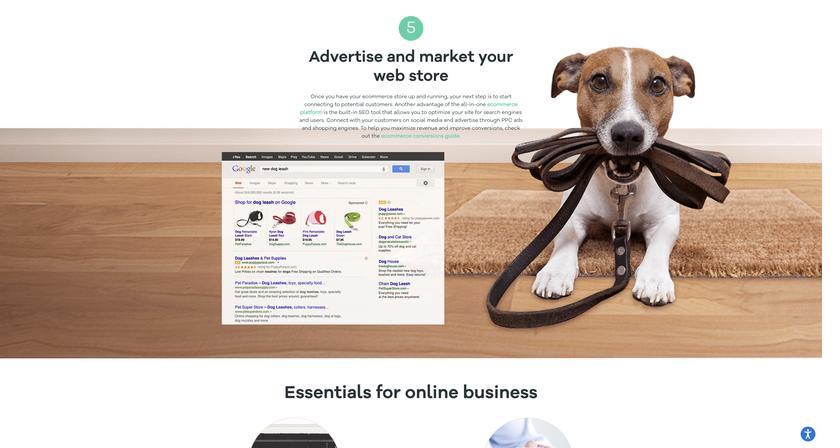 Task type: vqa. For each thing, say whether or not it's contained in the screenshot.
advertise and market your web store image
yes



Task type: describe. For each thing, give the bounding box(es) containing it.
customers.
[[366, 102, 394, 107]]

store for ecommerce
[[394, 94, 407, 99]]

of
[[445, 102, 450, 107]]

search
[[484, 110, 501, 115]]

and down optimize
[[444, 118, 454, 123]]

is inside once you have your ecommerce store up and running, your next step is to start connecting to potential customers. another advantage of the all-in-one
[[488, 94, 492, 99]]

0 horizontal spatial to
[[335, 102, 340, 107]]

and inside advertise and market your web store
[[387, 50, 416, 66]]

5
[[407, 20, 416, 37]]

essentials
[[285, 385, 372, 402]]

that
[[383, 110, 393, 115]]

conversions
[[413, 134, 444, 139]]

ecommerce conversions guide. link
[[382, 134, 461, 139]]

business
[[463, 385, 538, 402]]

0 horizontal spatial the
[[329, 110, 338, 115]]

store for web
[[409, 69, 449, 85]]

shopping
[[313, 126, 337, 131]]

to
[[361, 126, 367, 131]]

conversions,
[[472, 126, 504, 131]]

engines.
[[338, 126, 360, 131]]

and down users.
[[302, 126, 312, 131]]

improve
[[450, 126, 471, 131]]

platform
[[300, 110, 323, 115]]

ecommerce for conversions
[[382, 134, 412, 139]]

open accessibe: accessibility options, statement and help image
[[805, 429, 813, 439]]

advertise
[[309, 50, 383, 66]]

with
[[350, 118, 361, 123]]

market
[[419, 50, 475, 66]]

ads
[[514, 118, 523, 123]]

once
[[311, 94, 324, 99]]

customers
[[375, 118, 402, 123]]

potential
[[342, 102, 365, 107]]

media
[[427, 118, 443, 123]]

social
[[411, 118, 426, 123]]

connecting
[[305, 102, 334, 107]]

0 horizontal spatial for
[[376, 385, 401, 402]]

engines
[[502, 110, 522, 115]]

and down platform
[[300, 118, 309, 123]]

is the built-in seo tool that allows you to optimize your site for search engines and users. connect with your customers on social media and advertise through ppc ads and shopping engines. to help you maximize revenue and improve conversions, check out the
[[300, 110, 523, 139]]

optimize
[[429, 110, 451, 115]]

1 horizontal spatial the
[[372, 134, 380, 139]]

advertise
[[455, 118, 479, 123]]

start
[[500, 94, 512, 99]]

web
[[374, 69, 405, 85]]

advantage
[[417, 102, 444, 107]]

in
[[353, 110, 358, 115]]

site
[[465, 110, 474, 115]]

tool
[[371, 110, 381, 115]]

once you have your ecommerce store up and running, your next step is to start connecting to potential customers. another advantage of the all-in-one
[[305, 94, 512, 107]]

ecommerce conversions guide.
[[382, 134, 461, 139]]



Task type: locate. For each thing, give the bounding box(es) containing it.
to inside is the built-in seo tool that allows you to optimize your site for search engines and users. connect with your customers on social media and advertise through ppc ads and shopping engines. to help you maximize revenue and improve conversions, check out the
[[422, 110, 427, 115]]

seo
[[359, 110, 370, 115]]

the inside once you have your ecommerce store up and running, your next step is to start connecting to potential customers. another advantage of the all-in-one
[[452, 102, 460, 107]]

ecommerce for platform
[[488, 102, 518, 107]]

2 vertical spatial you
[[381, 126, 390, 131]]

1 vertical spatial ecommerce
[[488, 102, 518, 107]]

0 vertical spatial for
[[475, 110, 483, 115]]

you down customers
[[381, 126, 390, 131]]

ecommerce
[[363, 94, 393, 99], [488, 102, 518, 107], [382, 134, 412, 139]]

essentials for online business
[[285, 385, 538, 402]]

ecommerce inside 'ecommerce platform'
[[488, 102, 518, 107]]

ecommerce platform
[[300, 102, 518, 115]]

and
[[387, 50, 416, 66], [417, 94, 426, 99], [300, 118, 309, 123], [444, 118, 454, 123], [302, 126, 312, 131], [439, 126, 449, 131]]

store
[[409, 69, 449, 85], [394, 94, 407, 99]]

1 vertical spatial the
[[329, 110, 338, 115]]

the
[[452, 102, 460, 107], [329, 110, 338, 115], [372, 134, 380, 139]]

1 vertical spatial to
[[335, 102, 340, 107]]

ssl certificate image
[[248, 418, 341, 448]]

you inside once you have your ecommerce store up and running, your next step is to start connecting to potential customers. another advantage of the all-in-one
[[326, 94, 335, 99]]

is
[[488, 94, 492, 99], [324, 110, 328, 115]]

1 horizontal spatial store
[[409, 69, 449, 85]]

0 vertical spatial is
[[488, 94, 492, 99]]

2 horizontal spatial the
[[452, 102, 460, 107]]

2 horizontal spatial you
[[411, 110, 421, 115]]

you
[[326, 94, 335, 99], [411, 110, 421, 115], [381, 126, 390, 131]]

0 vertical spatial ecommerce
[[363, 94, 393, 99]]

you up social
[[411, 110, 421, 115]]

revenue
[[417, 126, 438, 131]]

2 horizontal spatial to
[[494, 94, 499, 99]]

ecommerce inside once you have your ecommerce store up and running, your next step is to start connecting to potential customers. another advantage of the all-in-one
[[363, 94, 393, 99]]

store inside once you have your ecommerce store up and running, your next step is to start connecting to potential customers. another advantage of the all-in-one
[[394, 94, 407, 99]]

ppc
[[502, 118, 513, 123]]

next
[[463, 94, 474, 99]]

advertise and market your web store
[[309, 50, 514, 85]]

the right of
[[452, 102, 460, 107]]

through
[[480, 118, 501, 123]]

ecommerce down maximize
[[382, 134, 412, 139]]

credit card processing image
[[482, 418, 575, 448]]

0 vertical spatial to
[[494, 94, 499, 99]]

0 horizontal spatial you
[[326, 94, 335, 99]]

help
[[368, 126, 380, 131]]

have
[[336, 94, 348, 99]]

step
[[476, 94, 487, 99]]

store up running,
[[409, 69, 449, 85]]

all-
[[461, 102, 470, 107]]

and up web
[[387, 50, 416, 66]]

1 horizontal spatial to
[[422, 110, 427, 115]]

is right step
[[488, 94, 492, 99]]

ecommerce down start
[[488, 102, 518, 107]]

allows
[[394, 110, 410, 115]]

the down help
[[372, 134, 380, 139]]

1 horizontal spatial for
[[475, 110, 483, 115]]

out
[[362, 134, 370, 139]]

guide.
[[445, 134, 461, 139]]

another
[[395, 102, 416, 107]]

and inside once you have your ecommerce store up and running, your next step is to start connecting to potential customers. another advantage of the all-in-one
[[417, 94, 426, 99]]

1 vertical spatial store
[[394, 94, 407, 99]]

built-
[[339, 110, 353, 115]]

2 vertical spatial to
[[422, 110, 427, 115]]

to left start
[[494, 94, 499, 99]]

1 vertical spatial for
[[376, 385, 401, 402]]

store up another
[[394, 94, 407, 99]]

up
[[409, 94, 415, 99]]

in-
[[470, 102, 477, 107]]

for
[[475, 110, 483, 115], [376, 385, 401, 402]]

connect
[[327, 118, 349, 123]]

your inside advertise and market your web store
[[479, 50, 514, 66]]

advertise and market your web store image
[[222, 152, 445, 324]]

0 horizontal spatial is
[[324, 110, 328, 115]]

on
[[403, 118, 410, 123]]

the up connect
[[329, 110, 338, 115]]

0 vertical spatial you
[[326, 94, 335, 99]]

1 horizontal spatial you
[[381, 126, 390, 131]]

to down have
[[335, 102, 340, 107]]

store inside advertise and market your web store
[[409, 69, 449, 85]]

2 vertical spatial ecommerce
[[382, 134, 412, 139]]

users.
[[311, 118, 325, 123]]

check
[[505, 126, 521, 131]]

1 horizontal spatial is
[[488, 94, 492, 99]]

one
[[477, 102, 486, 107]]

ecommerce platform link
[[300, 102, 518, 115]]

1 vertical spatial is
[[324, 110, 328, 115]]

maximize
[[392, 126, 416, 131]]

to
[[494, 94, 499, 99], [335, 102, 340, 107], [422, 110, 427, 115]]

and down media
[[439, 126, 449, 131]]

0 vertical spatial the
[[452, 102, 460, 107]]

1 vertical spatial you
[[411, 110, 421, 115]]

your
[[479, 50, 514, 66], [350, 94, 361, 99], [450, 94, 462, 99], [452, 110, 464, 115], [362, 118, 374, 123]]

2 vertical spatial the
[[372, 134, 380, 139]]

online
[[405, 385, 459, 402]]

0 vertical spatial store
[[409, 69, 449, 85]]

is down connecting
[[324, 110, 328, 115]]

to down advantage
[[422, 110, 427, 115]]

for inside is the built-in seo tool that allows you to optimize your site for search engines and users. connect with your customers on social media and advertise through ppc ads and shopping engines. to help you maximize revenue and improve conversions, check out the
[[475, 110, 483, 115]]

running,
[[428, 94, 449, 99]]

and right up in the top of the page
[[417, 94, 426, 99]]

0 horizontal spatial store
[[394, 94, 407, 99]]

is inside is the built-in seo tool that allows you to optimize your site for search engines and users. connect with your customers on social media and advertise through ppc ads and shopping engines. to help you maximize revenue and improve conversions, check out the
[[324, 110, 328, 115]]

you left have
[[326, 94, 335, 99]]

ecommerce up customers.
[[363, 94, 393, 99]]



